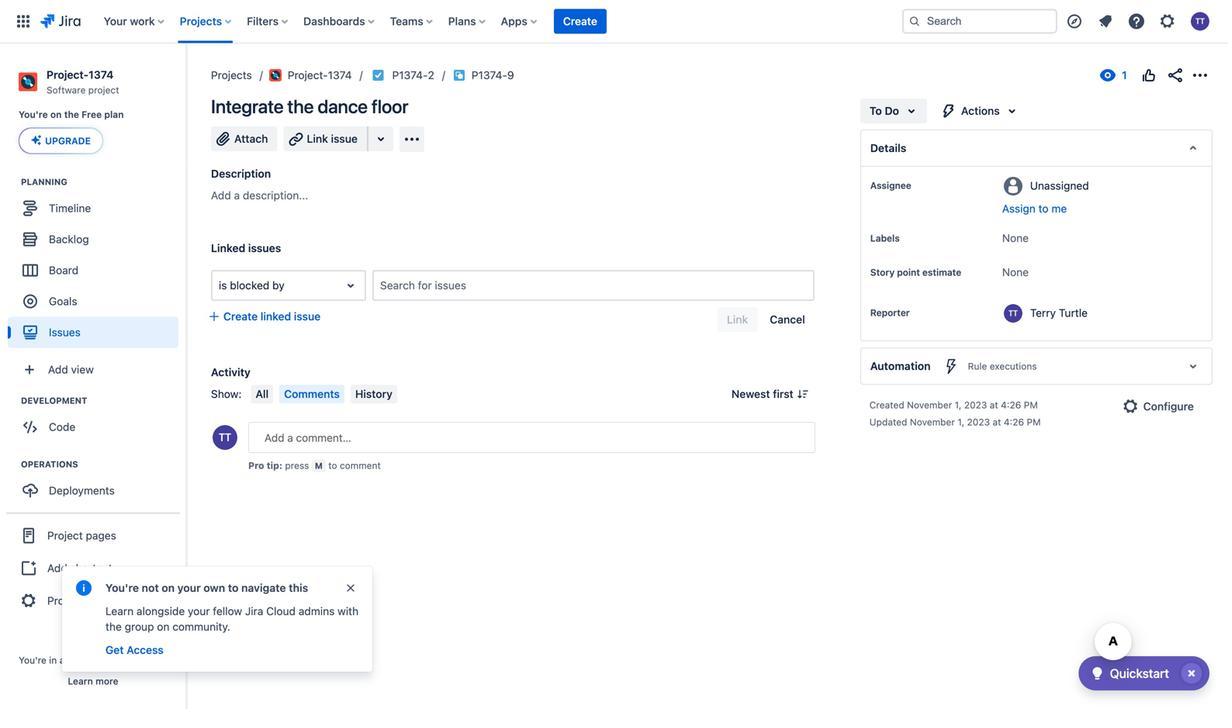 Task type: describe. For each thing, give the bounding box(es) containing it.
linked
[[261, 310, 291, 323]]

this
[[289, 582, 308, 594]]

do
[[885, 104, 899, 117]]

dashboards
[[303, 15, 365, 28]]

0 vertical spatial 2023
[[964, 400, 987, 410]]

menu bar containing all
[[248, 385, 400, 403]]

comments
[[284, 388, 340, 400]]

assignee
[[870, 180, 911, 191]]

configure link
[[1116, 394, 1203, 419]]

1374 for project-1374
[[328, 69, 352, 81]]

attach
[[234, 132, 268, 145]]

board
[[49, 264, 78, 277]]

p1374-9 link
[[472, 66, 514, 85]]

jira
[[245, 605, 263, 618]]

discover atlassian products image
[[1065, 12, 1084, 31]]

project for project settings
[[47, 594, 83, 607]]

to inside button
[[1039, 202, 1049, 215]]

terry turtle
[[1030, 306, 1088, 319]]

0 vertical spatial issues
[[248, 242, 281, 254]]

pages
[[86, 529, 116, 542]]

plans button
[[444, 9, 492, 34]]

automation element
[[860, 348, 1213, 385]]

story
[[870, 267, 895, 278]]

newest
[[732, 388, 770, 400]]

software
[[47, 84, 86, 95]]

Linked issues text field
[[380, 278, 383, 293]]

add shortcut button
[[6, 553, 180, 584]]

issue inside button
[[294, 310, 321, 323]]

press
[[285, 460, 309, 471]]

p1374- for 9
[[472, 69, 507, 81]]

more
[[96, 676, 118, 687]]

2 none from the top
[[1002, 266, 1029, 279]]

open image
[[341, 276, 360, 295]]

fellow
[[213, 605, 242, 618]]

link
[[307, 132, 328, 145]]

newest first
[[732, 388, 794, 400]]

share image
[[1166, 66, 1185, 85]]

to do
[[870, 104, 899, 117]]

projects for projects dropdown button
[[180, 15, 222, 28]]

vote options: no one has voted for this issue yet. image
[[1140, 66, 1158, 85]]

get access
[[106, 644, 163, 656]]

unassigned
[[1030, 179, 1089, 192]]

comments button
[[279, 385, 344, 403]]

timeline link
[[8, 193, 178, 224]]

1 vertical spatial to
[[328, 460, 337, 471]]

search for issues
[[380, 279, 466, 292]]

me
[[1052, 202, 1067, 215]]

get access button
[[104, 641, 165, 660]]

m
[[315, 461, 323, 471]]

planning
[[21, 177, 67, 187]]

1374 for project-1374 software project
[[89, 68, 114, 81]]

team-
[[67, 655, 93, 666]]

add for add shortcut
[[47, 562, 67, 575]]

access
[[127, 644, 163, 656]]

on inside learn alongside your fellow jira cloud admins with the group on community.
[[157, 620, 170, 633]]

projects link
[[211, 66, 252, 85]]

0 vertical spatial 4:26
[[1001, 400, 1021, 410]]

newest first image
[[797, 388, 809, 400]]

you're on the free plan
[[19, 109, 124, 120]]

add view
[[48, 363, 94, 376]]

the inside learn alongside your fellow jira cloud admins with the group on community.
[[106, 620, 122, 633]]

add for add a description...
[[211, 189, 231, 202]]

integrate the dance floor
[[211, 95, 408, 117]]

to
[[870, 104, 882, 117]]

p1374- for 2
[[392, 69, 428, 81]]

project settings
[[47, 594, 126, 607]]

your work button
[[99, 9, 170, 34]]

subtask image
[[453, 69, 465, 81]]

0 horizontal spatial a
[[59, 655, 65, 666]]

assign
[[1002, 202, 1036, 215]]

1 vertical spatial pm
[[1027, 417, 1041, 428]]

copy link to issue image
[[511, 68, 523, 81]]

automation
[[870, 360, 931, 372]]

turtle
[[1059, 306, 1088, 319]]

appswitcher icon image
[[14, 12, 33, 31]]

activity
[[211, 366, 251, 379]]

1 vertical spatial 4:26
[[1004, 417, 1024, 428]]

linked issues
[[211, 242, 281, 254]]

add a description...
[[211, 189, 308, 202]]

alongside
[[137, 605, 185, 618]]

rule
[[968, 361, 987, 372]]

with
[[338, 605, 359, 618]]

navigate
[[241, 582, 286, 594]]

filters
[[247, 15, 279, 28]]

is
[[219, 279, 227, 292]]

your profile and settings image
[[1191, 12, 1210, 31]]

reporter
[[870, 307, 910, 318]]

goals
[[49, 295, 77, 308]]

create linked issue button
[[202, 307, 330, 326]]

you're in a team-managed project
[[19, 655, 167, 666]]

1 none from the top
[[1002, 232, 1029, 244]]

search
[[380, 279, 415, 292]]

floor
[[372, 95, 408, 117]]

project for project pages
[[47, 529, 83, 542]]

description
[[211, 167, 271, 180]]

actions image
[[1191, 66, 1210, 85]]

you're not on your own to navigate this
[[106, 582, 308, 594]]

development
[[21, 396, 87, 406]]

1 vertical spatial on
[[162, 582, 175, 594]]

show:
[[211, 388, 242, 400]]

deployments link
[[8, 475, 178, 506]]

own
[[204, 582, 225, 594]]

dance
[[318, 95, 368, 117]]

your work
[[104, 15, 155, 28]]

0 vertical spatial a
[[234, 189, 240, 202]]

settings image
[[1158, 12, 1177, 31]]

link issue
[[307, 132, 358, 145]]

issue inside button
[[331, 132, 358, 145]]

learn for learn alongside your fellow jira cloud admins with the group on community.
[[106, 605, 134, 618]]

dismiss quickstart image
[[1179, 661, 1204, 686]]

0 vertical spatial at
[[990, 400, 998, 410]]

help image
[[1127, 12, 1146, 31]]

add for add view
[[48, 363, 68, 376]]

cancel button
[[761, 307, 815, 332]]

you're for you're in a team-managed project
[[19, 655, 46, 666]]

not
[[142, 582, 159, 594]]



Task type: locate. For each thing, give the bounding box(es) containing it.
project- for project-1374
[[288, 69, 328, 81]]

the up get
[[106, 620, 122, 633]]

0 vertical spatial 1,
[[955, 400, 962, 410]]

details element
[[860, 130, 1213, 167]]

issues right linked
[[248, 242, 281, 254]]

create for create
[[563, 15, 597, 28]]

learn more
[[68, 676, 118, 687]]

1 horizontal spatial issues
[[435, 279, 466, 292]]

projects inside projects dropdown button
[[180, 15, 222, 28]]

to right the "m"
[[328, 460, 337, 471]]

teams
[[390, 15, 423, 28]]

cancel
[[770, 313, 805, 326]]

1374
[[89, 68, 114, 81], [328, 69, 352, 81]]

2 1374 from the left
[[328, 69, 352, 81]]

in
[[49, 655, 57, 666]]

pro tip: press m to comment
[[248, 460, 381, 471]]

configure
[[1143, 400, 1194, 413]]

details
[[870, 142, 907, 154]]

0 horizontal spatial project-
[[47, 68, 89, 81]]

managed
[[93, 655, 134, 666]]

history
[[355, 388, 393, 400]]

point
[[897, 267, 920, 278]]

project down add shortcut
[[47, 594, 83, 607]]

1 project from the top
[[47, 529, 83, 542]]

0 horizontal spatial issues
[[248, 242, 281, 254]]

1 1374 from the left
[[89, 68, 114, 81]]

2 project from the top
[[47, 594, 83, 607]]

add shortcut
[[47, 562, 112, 575]]

operations group
[[8, 458, 185, 511]]

at
[[990, 400, 998, 410], [993, 417, 1001, 428]]

2 p1374- from the left
[[472, 69, 507, 81]]

view
[[71, 363, 94, 376]]

pro
[[248, 460, 264, 471]]

development group
[[8, 394, 185, 447]]

project
[[47, 529, 83, 542], [47, 594, 83, 607]]

add left view
[[48, 363, 68, 376]]

your inside learn alongside your fellow jira cloud admins with the group on community.
[[188, 605, 210, 618]]

you're left in at the bottom left
[[19, 655, 46, 666]]

Add a comment… field
[[248, 422, 815, 453]]

learn inside "button"
[[68, 676, 93, 687]]

apps button
[[496, 9, 543, 34]]

2 horizontal spatial to
[[1039, 202, 1049, 215]]

planning image
[[2, 173, 21, 191]]

story point estimate
[[870, 267, 961, 278]]

1 horizontal spatial p1374-
[[472, 69, 507, 81]]

0 vertical spatial your
[[177, 582, 201, 594]]

project pages
[[47, 529, 116, 542]]

0 vertical spatial you're
[[19, 109, 48, 120]]

1 vertical spatial you're
[[106, 582, 139, 594]]

2 vertical spatial you're
[[19, 655, 46, 666]]

quickstart
[[1110, 666, 1169, 681]]

learn inside learn alongside your fellow jira cloud admins with the group on community.
[[106, 605, 134, 618]]

1 horizontal spatial project-
[[288, 69, 328, 81]]

1 vertical spatial issues
[[435, 279, 466, 292]]

2 project- from the left
[[288, 69, 328, 81]]

p1374- left "copy link to issue" "icon"
[[472, 69, 507, 81]]

1 vertical spatial november
[[910, 417, 955, 428]]

0 vertical spatial issue
[[331, 132, 358, 145]]

0 horizontal spatial learn
[[68, 676, 93, 687]]

1 vertical spatial create
[[223, 310, 258, 323]]

0 vertical spatial none
[[1002, 232, 1029, 244]]

project- up integrate the dance floor
[[288, 69, 328, 81]]

goal image
[[23, 294, 37, 308]]

the left the 'free'
[[64, 109, 79, 120]]

1 p1374- from the left
[[392, 69, 428, 81]]

notifications image
[[1096, 12, 1115, 31]]

you're up the upgrade button
[[19, 109, 48, 120]]

create inside primary element
[[563, 15, 597, 28]]

1 vertical spatial projects
[[211, 69, 252, 81]]

0 vertical spatial to
[[1039, 202, 1049, 215]]

blocked
[[230, 279, 269, 292]]

project settings link
[[6, 584, 180, 618]]

create down blocked
[[223, 310, 258, 323]]

your up the "community."
[[188, 605, 210, 618]]

on up the upgrade button
[[50, 109, 62, 120]]

issue right the link
[[331, 132, 358, 145]]

projects button
[[175, 9, 238, 34]]

2 horizontal spatial the
[[287, 95, 314, 117]]

add app image
[[403, 130, 421, 149]]

project-1374
[[288, 69, 352, 81]]

info image
[[74, 579, 93, 597]]

banner containing your work
[[0, 0, 1228, 43]]

november right updated
[[910, 417, 955, 428]]

1 vertical spatial at
[[993, 417, 1001, 428]]

p1374- right task icon
[[392, 69, 428, 81]]

1 horizontal spatial a
[[234, 189, 240, 202]]

0 horizontal spatial 1374
[[89, 68, 114, 81]]

goals link
[[8, 286, 178, 317]]

add view button
[[9, 354, 177, 385]]

add down "description"
[[211, 189, 231, 202]]

dashboards button
[[299, 9, 381, 34]]

description...
[[243, 189, 308, 202]]

project up add shortcut
[[47, 529, 83, 542]]

learn down team-
[[68, 676, 93, 687]]

dismiss image
[[344, 582, 357, 594]]

1 vertical spatial project
[[137, 655, 167, 666]]

1 project- from the left
[[47, 68, 89, 81]]

you're for you're not on your own to navigate this
[[106, 582, 139, 594]]

you're left not
[[106, 582, 139, 594]]

1 horizontal spatial create
[[563, 15, 597, 28]]

created
[[870, 400, 905, 410]]

2
[[428, 69, 434, 81]]

0 vertical spatial add
[[211, 189, 231, 202]]

add inside button
[[47, 562, 67, 575]]

profile image of terry turtle image
[[213, 425, 237, 450]]

0 horizontal spatial create
[[223, 310, 258, 323]]

november right created
[[907, 400, 952, 410]]

group
[[6, 512, 180, 623]]

timeline
[[49, 202, 91, 214]]

learn more button
[[68, 675, 118, 687]]

history button
[[351, 385, 397, 403]]

2 vertical spatial on
[[157, 620, 170, 633]]

p1374-2
[[392, 69, 434, 81]]

1374 up the 'free'
[[89, 68, 114, 81]]

is blocked by
[[219, 279, 285, 292]]

1 vertical spatial issue
[[294, 310, 321, 323]]

community.
[[172, 620, 230, 633]]

issues right for
[[435, 279, 466, 292]]

none
[[1002, 232, 1029, 244], [1002, 266, 1029, 279]]

projects up sidebar navigation icon
[[180, 15, 222, 28]]

1 vertical spatial 1,
[[958, 417, 965, 428]]

on
[[50, 109, 62, 120], [162, 582, 175, 594], [157, 620, 170, 633]]

get
[[106, 644, 124, 656]]

1374 up dance
[[328, 69, 352, 81]]

settings
[[86, 594, 126, 607]]

a
[[234, 189, 240, 202], [59, 655, 65, 666]]

backlog
[[49, 233, 89, 246]]

integrate
[[211, 95, 284, 117]]

1 vertical spatial none
[[1002, 266, 1029, 279]]

to left me
[[1039, 202, 1049, 215]]

0 vertical spatial project
[[88, 84, 119, 95]]

2 vertical spatial add
[[47, 562, 67, 575]]

1 horizontal spatial issue
[[331, 132, 358, 145]]

project- for project-1374 software project
[[47, 68, 89, 81]]

november
[[907, 400, 952, 410], [910, 417, 955, 428]]

your
[[104, 15, 127, 28]]

group containing project pages
[[6, 512, 180, 623]]

first
[[773, 388, 794, 400]]

cloud
[[266, 605, 296, 618]]

projects up integrate
[[211, 69, 252, 81]]

issues
[[248, 242, 281, 254], [435, 279, 466, 292]]

1 horizontal spatial 1374
[[328, 69, 352, 81]]

2 vertical spatial to
[[228, 582, 239, 594]]

operations image
[[2, 455, 21, 474]]

you're
[[19, 109, 48, 120], [106, 582, 139, 594], [19, 655, 46, 666]]

1 horizontal spatial project
[[137, 655, 167, 666]]

a down "description"
[[234, 189, 240, 202]]

learn alongside your fellow jira cloud admins with the group on community.
[[106, 605, 359, 633]]

you're for you're on the free plan
[[19, 109, 48, 120]]

create right apps popup button
[[563, 15, 597, 28]]

0 vertical spatial on
[[50, 109, 62, 120]]

0 vertical spatial pm
[[1024, 400, 1038, 410]]

learn for learn more
[[68, 676, 93, 687]]

to right own
[[228, 582, 239, 594]]

operations
[[21, 459, 78, 469]]

menu bar
[[248, 385, 400, 403]]

your
[[177, 582, 201, 594], [188, 605, 210, 618]]

0 vertical spatial learn
[[106, 605, 134, 618]]

sidebar navigation image
[[169, 62, 203, 93]]

create for create linked issue
[[223, 310, 258, 323]]

on right not
[[162, 582, 175, 594]]

learn
[[106, 605, 134, 618], [68, 676, 93, 687]]

project
[[88, 84, 119, 95], [137, 655, 167, 666]]

0 horizontal spatial p1374-
[[392, 69, 428, 81]]

link issue button
[[284, 126, 369, 151]]

code link
[[8, 411, 178, 443]]

1374 inside project-1374 software project
[[89, 68, 114, 81]]

task image
[[372, 69, 384, 81]]

1 vertical spatial 2023
[[967, 417, 990, 428]]

p1374-2 link
[[392, 66, 434, 85]]

linked
[[211, 242, 245, 254]]

jira image
[[40, 12, 80, 31], [40, 12, 80, 31]]

banner
[[0, 0, 1228, 43]]

None text field
[[219, 278, 222, 293]]

project inside project-1374 software project
[[88, 84, 119, 95]]

0 vertical spatial project
[[47, 529, 83, 542]]

attach button
[[211, 126, 277, 151]]

projects for 'projects' link
[[211, 69, 252, 81]]

filters button
[[242, 9, 294, 34]]

1 vertical spatial learn
[[68, 676, 93, 687]]

0 vertical spatial november
[[907, 400, 952, 410]]

0 horizontal spatial project
[[88, 84, 119, 95]]

project- up software
[[47, 68, 89, 81]]

link web pages and more image
[[372, 130, 390, 148]]

a right in at the bottom left
[[59, 655, 65, 666]]

0 vertical spatial create
[[563, 15, 597, 28]]

1 vertical spatial add
[[48, 363, 68, 376]]

Search field
[[902, 9, 1058, 34]]

apps
[[501, 15, 527, 28]]

your left own
[[177, 582, 201, 594]]

backlog link
[[8, 224, 178, 255]]

development image
[[2, 391, 21, 410]]

1 horizontal spatial to
[[328, 460, 337, 471]]

0 horizontal spatial the
[[64, 109, 79, 120]]

0 vertical spatial projects
[[180, 15, 222, 28]]

add inside dropdown button
[[48, 363, 68, 376]]

add left shortcut
[[47, 562, 67, 575]]

project- inside project-1374 software project
[[47, 68, 89, 81]]

free
[[82, 109, 102, 120]]

admins
[[299, 605, 335, 618]]

comment
[[340, 460, 381, 471]]

the down project-1374 link
[[287, 95, 314, 117]]

0 horizontal spatial issue
[[294, 310, 321, 323]]

story point estimate pin to top. only you can see pinned fields. image
[[874, 279, 886, 291]]

group
[[125, 620, 154, 633]]

p1374-9
[[472, 69, 514, 81]]

issue right the linked
[[294, 310, 321, 323]]

1 horizontal spatial the
[[106, 620, 122, 633]]

project-1374 software project
[[47, 68, 119, 95]]

all button
[[251, 385, 273, 403]]

project-
[[47, 68, 89, 81], [288, 69, 328, 81]]

on down alongside
[[157, 620, 170, 633]]

planning group
[[8, 176, 185, 353]]

code
[[49, 420, 75, 433]]

primary element
[[9, 0, 902, 43]]

rule executions
[[968, 361, 1037, 372]]

search image
[[909, 15, 921, 28]]

1 vertical spatial your
[[188, 605, 210, 618]]

project up plan
[[88, 84, 119, 95]]

for
[[418, 279, 432, 292]]

quickstart button
[[1079, 656, 1210, 691]]

1 vertical spatial project
[[47, 594, 83, 607]]

0 horizontal spatial to
[[228, 582, 239, 594]]

1 horizontal spatial learn
[[106, 605, 134, 618]]

actions
[[961, 104, 1000, 117]]

project down group
[[137, 655, 167, 666]]

1 vertical spatial a
[[59, 655, 65, 666]]

project 1374 image
[[269, 69, 281, 81]]

check image
[[1088, 664, 1107, 683]]

project-1374 link
[[269, 66, 352, 85]]

learn up group
[[106, 605, 134, 618]]



Task type: vqa. For each thing, say whether or not it's contained in the screenshot.
On
yes



